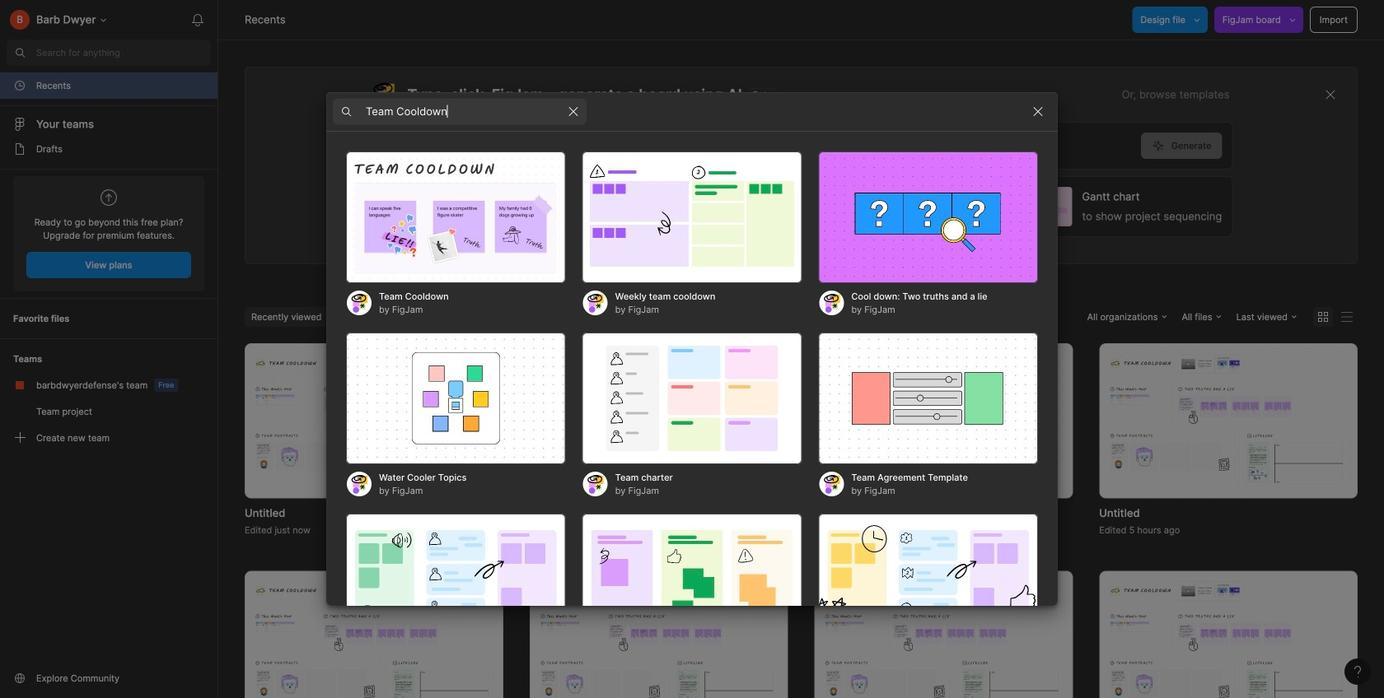 Task type: locate. For each thing, give the bounding box(es) containing it.
community 16 image
[[13, 672, 26, 685]]

cool down: two truths and a lie image
[[818, 152, 1038, 283]]

team weekly image
[[346, 514, 566, 646]]

team charter image
[[582, 333, 802, 465]]

search 32 image
[[7, 40, 33, 66]]

dialog
[[326, 92, 1058, 699]]

Ex: A weekly team meeting, starting with an ice breaker field
[[370, 123, 1141, 169]]

bell 32 image
[[185, 7, 211, 33]]

weekly team cooldown image
[[582, 152, 802, 283]]

page 16 image
[[13, 143, 26, 156]]

team meeting agenda image
[[818, 514, 1038, 646]]

file thumbnail image
[[253, 354, 495, 488], [538, 354, 780, 488], [823, 354, 1065, 488], [1107, 354, 1349, 488], [253, 582, 495, 699], [538, 582, 780, 699], [823, 582, 1065, 699], [1107, 582, 1349, 699]]



Task type: vqa. For each thing, say whether or not it's contained in the screenshot.
dialog
yes



Task type: describe. For each thing, give the bounding box(es) containing it.
water cooler topics image
[[346, 333, 566, 465]]

Search for anything text field
[[36, 46, 211, 59]]

team cooldown image
[[346, 152, 566, 283]]

team stand up image
[[582, 514, 802, 646]]

Search templates text field
[[366, 102, 560, 122]]

team agreement template image
[[818, 333, 1038, 465]]

recent 16 image
[[13, 79, 26, 92]]



